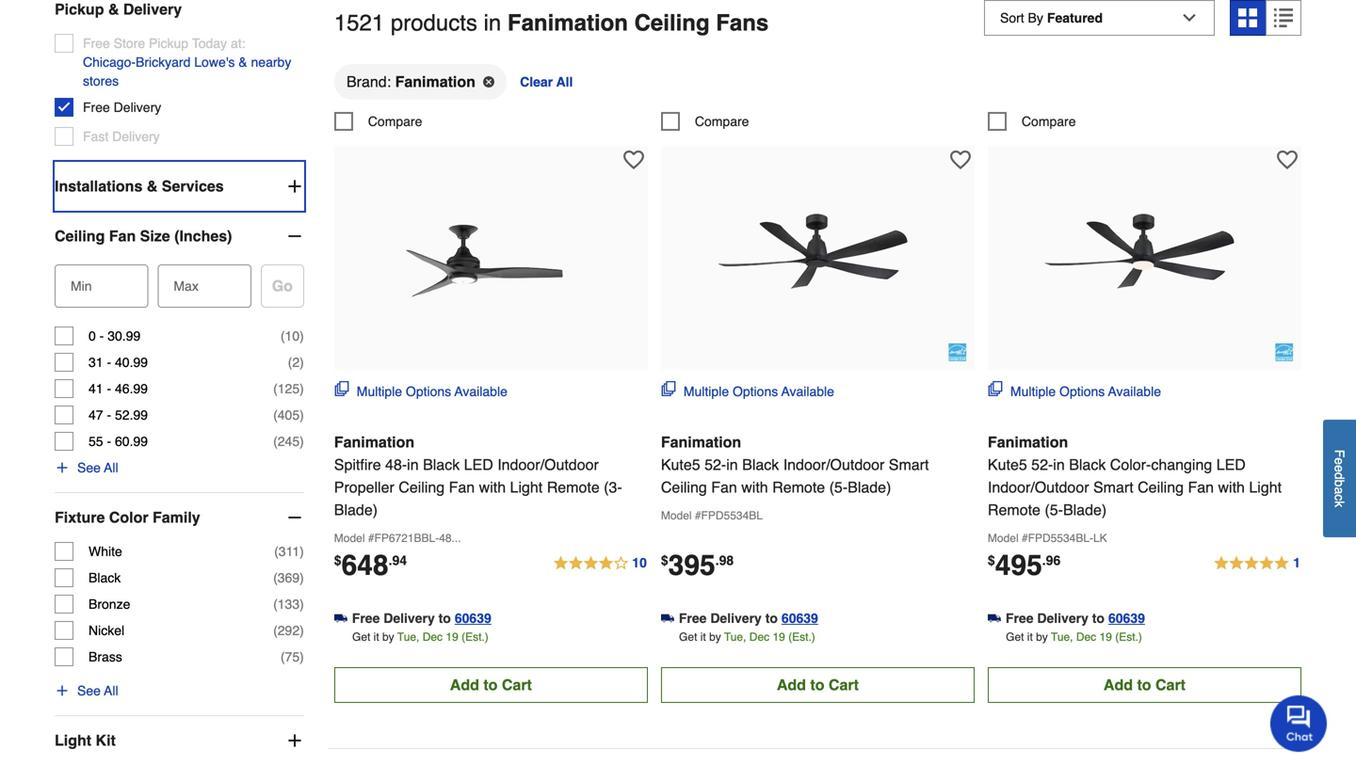 Task type: locate. For each thing, give the bounding box(es) containing it.
2 horizontal spatial indoor/outdoor
[[988, 479, 1090, 496]]

2 horizontal spatial available
[[1109, 384, 1162, 399]]

0 vertical spatial see
[[77, 461, 101, 476]]

0 horizontal spatial plus image
[[55, 461, 70, 476]]

2 horizontal spatial multiple options available link
[[988, 381, 1162, 401]]

0 horizontal spatial (est.)
[[462, 631, 489, 644]]

chicago-brickyard lowe's & nearby stores button
[[83, 53, 304, 91]]

0 horizontal spatial 19
[[446, 631, 459, 644]]

3 ) from the top
[[300, 382, 304, 397]]

all
[[557, 74, 573, 89], [104, 461, 118, 476], [104, 684, 118, 699]]

1 see from the top
[[77, 461, 101, 476]]

plus image up light kit
[[55, 684, 70, 699]]

10 left 395
[[632, 556, 647, 571]]

model # fpd5534bl
[[661, 510, 763, 523]]

2 horizontal spatial multiple
[[1011, 384, 1056, 399]]

1 vertical spatial minus image
[[285, 509, 304, 528]]

truck filled image
[[334, 612, 347, 626], [988, 612, 1001, 626]]

it down $ 648 .94
[[374, 631, 379, 644]]

) down the 292
[[300, 650, 304, 665]]

(est.)
[[462, 631, 489, 644], [789, 631, 816, 644], [1116, 631, 1143, 644]]

& for delivery
[[108, 1, 119, 18]]

fan down changing
[[1188, 479, 1214, 496]]

0 horizontal spatial multiple options available link
[[334, 381, 508, 401]]

2 horizontal spatial by
[[1036, 631, 1048, 644]]

1 52- from the left
[[705, 456, 727, 474]]

1 horizontal spatial with
[[742, 479, 769, 496]]

(5-
[[830, 479, 848, 496], [1045, 502, 1064, 519]]

(
[[281, 329, 285, 344], [288, 355, 292, 370], [273, 382, 278, 397], [273, 408, 278, 423], [273, 434, 278, 449], [274, 545, 279, 560], [273, 571, 278, 586], [273, 597, 278, 612], [273, 624, 278, 639], [281, 650, 285, 665]]

e
[[1333, 458, 1348, 465], [1333, 465, 1348, 473]]

delivery down .96
[[1038, 611, 1089, 626]]

- for 47
[[107, 408, 111, 423]]

all down 55 - 60.99
[[104, 461, 118, 476]]

1 horizontal spatial kute5
[[988, 456, 1028, 474]]

get it by tue, dec 19 (est.) for 1st 60639 button from left
[[352, 631, 489, 644]]

( for 10
[[281, 329, 285, 344]]

60639 for 1st 60639 button from left
[[455, 611, 492, 626]]

led inside fanimation kute5 52-in black color-changing led indoor/outdoor smart ceiling fan with light remote (5-blade)
[[1217, 456, 1246, 474]]

1 horizontal spatial free delivery to 60639
[[679, 611, 819, 626]]

0 horizontal spatial heart outline image
[[624, 150, 644, 170]]

available for multiple options available link corresponding to fanimationkute5 52-in black color-changing led indoor/outdoor smart ceiling fan with light remote (5-blade) element
[[1109, 384, 1162, 399]]

0 horizontal spatial pickup
[[55, 1, 104, 18]]

- right 41
[[107, 382, 111, 397]]

plus image
[[55, 684, 70, 699], [285, 732, 304, 751]]

clear all
[[520, 74, 573, 89]]

get it by tue, dec 19 (est.) down .96
[[1006, 631, 1143, 644]]

model
[[661, 510, 692, 523], [334, 532, 365, 545], [988, 532, 1019, 545]]

( for 245
[[273, 434, 278, 449]]

1 horizontal spatial indoor/outdoor
[[784, 456, 885, 474]]

10 ) from the top
[[300, 650, 304, 665]]

3 multiple options available from the left
[[1011, 384, 1162, 399]]

3 add to cart button from the left
[[988, 668, 1302, 704]]

all right clear on the left top of the page
[[557, 74, 573, 89]]

3 free delivery to 60639 from the left
[[1006, 611, 1146, 626]]

fast delivery
[[83, 129, 160, 144]]

1 get it by tue, dec 19 (est.) from the left
[[352, 631, 489, 644]]

1 vertical spatial see all
[[77, 684, 118, 699]]

fanimation inside fanimation spitfire 48-in black led indoor/outdoor propeller ceiling fan with light remote (3- blade)
[[334, 434, 415, 451]]

1001006182 element
[[334, 112, 422, 131]]

2 19 from the left
[[773, 631, 786, 644]]

see down brass
[[77, 684, 101, 699]]

available up fanimation spitfire 48-in black led indoor/outdoor propeller ceiling fan with light remote (3- blade) at the bottom of page
[[455, 384, 508, 399]]

see for leftmost plus icon
[[77, 684, 101, 699]]

ceiling inside "fanimation kute5 52-in black indoor/outdoor smart ceiling fan with remote (5-blade)"
[[661, 479, 707, 496]]

2 horizontal spatial (est.)
[[1116, 631, 1143, 644]]

# up "actual price $648.94" element
[[368, 532, 374, 545]]

1 horizontal spatial by
[[710, 631, 721, 644]]

multiple options available for "fanimationkute5 52-in black indoor/outdoor smart ceiling fan with remote (5-blade)" element in the top of the page's multiple options available link
[[684, 384, 835, 399]]

light left 'a'
[[1250, 479, 1282, 496]]

1 19 from the left
[[446, 631, 459, 644]]

# up actual price $495.96 element
[[1022, 532, 1028, 545]]

1 vertical spatial 10
[[632, 556, 647, 571]]

it
[[374, 631, 379, 644], [701, 631, 706, 644], [1028, 631, 1033, 644]]

1 horizontal spatial 60639 button
[[782, 609, 819, 628]]

in
[[484, 10, 501, 36], [407, 456, 419, 474], [727, 456, 738, 474], [1054, 456, 1065, 474]]

1 (est.) from the left
[[462, 631, 489, 644]]

6 ) from the top
[[300, 545, 304, 560]]

multiple options available
[[357, 384, 508, 399], [684, 384, 835, 399], [1011, 384, 1162, 399]]

available up "fanimation kute5 52-in black indoor/outdoor smart ceiling fan with remote (5-blade)"
[[782, 384, 835, 399]]

2 $ from the left
[[661, 553, 669, 568]]

- right 31
[[107, 355, 111, 370]]

grid view image
[[1239, 9, 1258, 27]]

with
[[479, 479, 506, 496], [742, 479, 769, 496], [1219, 479, 1245, 496]]

1 free delivery to 60639 from the left
[[352, 611, 492, 626]]

dec for 2nd 60639 button from right
[[750, 631, 770, 644]]

( for 369
[[273, 571, 278, 586]]

tue, down .96
[[1051, 631, 1074, 644]]

get down 648
[[352, 631, 371, 644]]

minus image
[[285, 227, 304, 246], [285, 509, 304, 528]]

7 ) from the top
[[300, 571, 304, 586]]

in inside fanimation spitfire 48-in black led indoor/outdoor propeller ceiling fan with light remote (3- blade)
[[407, 456, 419, 474]]

1 horizontal spatial 60639
[[782, 611, 819, 626]]

1 horizontal spatial multiple
[[684, 384, 729, 399]]

ceiling inside fanimation kute5 52-in black color-changing led indoor/outdoor smart ceiling fan with light remote (5-blade)
[[1138, 479, 1184, 496]]

tue,
[[398, 631, 420, 644], [724, 631, 747, 644], [1051, 631, 1074, 644]]

fanimation for fanimation kute5 52-in black color-changing led indoor/outdoor smart ceiling fan with light remote (5-blade)
[[988, 434, 1069, 451]]

fanimation for fanimation kute5 52-in black indoor/outdoor smart ceiling fan with remote (5-blade)
[[661, 434, 742, 451]]

) down 405
[[300, 434, 304, 449]]

2 minus image from the top
[[285, 509, 304, 528]]

1 ) from the top
[[300, 329, 304, 344]]

add to cart button
[[334, 668, 648, 704], [661, 668, 975, 704], [988, 668, 1302, 704]]

get it by tue, dec 19 (est.)
[[352, 631, 489, 644], [679, 631, 816, 644], [1006, 631, 1143, 644]]

available for first multiple options available link from left
[[455, 384, 508, 399]]

light
[[510, 479, 543, 496], [1250, 479, 1282, 496], [55, 733, 91, 750]]

3 by from the left
[[1036, 631, 1048, 644]]

free down 495
[[1006, 611, 1034, 626]]

2 see all from the top
[[77, 684, 118, 699]]

pickup up the brickyard
[[149, 36, 188, 51]]

& up store
[[108, 1, 119, 18]]

2 horizontal spatial with
[[1219, 479, 1245, 496]]

0 vertical spatial (5-
[[830, 479, 848, 496]]

( for 292
[[273, 624, 278, 639]]

2 horizontal spatial dec
[[1077, 631, 1097, 644]]

see
[[77, 461, 101, 476], [77, 684, 101, 699]]

1 multiple options available from the left
[[357, 384, 508, 399]]

free delivery to 60639 for 2nd 60639 button from right
[[679, 611, 819, 626]]

0 horizontal spatial indoor/outdoor
[[498, 456, 599, 474]]

light inside button
[[55, 733, 91, 750]]

indoor/outdoor inside fanimation spitfire 48-in black led indoor/outdoor propeller ceiling fan with light remote (3- blade)
[[498, 456, 599, 474]]

& for services
[[147, 178, 158, 195]]

in up 'fpd5534bl'
[[727, 456, 738, 474]]

2 horizontal spatial $
[[988, 553, 996, 568]]

) up ( 369 )
[[300, 545, 304, 560]]

ceiling down 48-
[[399, 479, 445, 496]]

list box
[[334, 63, 1302, 112]]

truck filled image
[[661, 612, 674, 626]]

actual price $495.96 element
[[988, 550, 1061, 582]]

(5- inside fanimation kute5 52-in black color-changing led indoor/outdoor smart ceiling fan with light remote (5-blade)
[[1045, 502, 1064, 519]]

2 multiple from the left
[[684, 384, 729, 399]]

Max number field
[[165, 265, 244, 297]]

in right "products"
[[484, 10, 501, 36]]

2 by from the left
[[710, 631, 721, 644]]

it down actual price $395.98 element
[[701, 631, 706, 644]]

indoor/outdoor
[[498, 456, 599, 474], [784, 456, 885, 474], [988, 479, 1090, 496]]

2 horizontal spatial 60639
[[1109, 611, 1146, 626]]

0 horizontal spatial #
[[368, 532, 374, 545]]

1 $ from the left
[[334, 553, 342, 568]]

see all button down 55
[[55, 459, 118, 478]]

2 compare from the left
[[695, 114, 749, 129]]

multiple
[[357, 384, 402, 399], [684, 384, 729, 399], [1011, 384, 1056, 399]]

black left color- on the bottom right of the page
[[1070, 456, 1106, 474]]

2 horizontal spatial get
[[1006, 631, 1025, 644]]

52- up model # fpd5534bl-lk
[[1032, 456, 1054, 474]]

0 horizontal spatial multiple options available
[[357, 384, 508, 399]]

3 add from the left
[[1104, 677, 1133, 694]]

fan inside fanimation kute5 52-in black color-changing led indoor/outdoor smart ceiling fan with light remote (5-blade)
[[1188, 479, 1214, 496]]

$ right 311
[[334, 553, 342, 568]]

truck filled image for first 60639 button from the right
[[988, 612, 1001, 626]]

tue, for first 60639 button from the right
[[1051, 631, 1074, 644]]

& inside button
[[147, 178, 158, 195]]

1 available from the left
[[455, 384, 508, 399]]

1 dec from the left
[[423, 631, 443, 644]]

fanimation inside "fanimation kute5 52-in black indoor/outdoor smart ceiling fan with remote (5-blade)"
[[661, 434, 742, 451]]

( up the 292
[[273, 597, 278, 612]]

60639 button
[[455, 609, 492, 628], [782, 609, 819, 628], [1109, 609, 1146, 628]]

delivery up fast delivery
[[114, 100, 161, 115]]

compare inside 5014169157 element
[[695, 114, 749, 129]]

2 horizontal spatial it
[[1028, 631, 1033, 644]]

2 get from the left
[[679, 631, 698, 644]]

minus image inside ceiling fan size (inches) button
[[285, 227, 304, 246]]

in for fanimation kute5 52-in black indoor/outdoor smart ceiling fan with remote (5-blade)
[[727, 456, 738, 474]]

# for fanimation kute5 52-in black indoor/outdoor smart ceiling fan with remote (5-blade)
[[695, 510, 701, 523]]

kute5 up model # fpd5534bl
[[661, 456, 701, 474]]

plus image
[[285, 177, 304, 196], [55, 461, 70, 476]]

1 horizontal spatial tue,
[[724, 631, 747, 644]]

available up color- on the bottom right of the page
[[1109, 384, 1162, 399]]

3 available from the left
[[1109, 384, 1162, 399]]

multiple options available up color- on the bottom right of the page
[[1011, 384, 1162, 399]]

) up the 245
[[300, 408, 304, 423]]

( up ( 369 )
[[274, 545, 279, 560]]

1 add to cart button from the left
[[334, 668, 648, 704]]

black up 'fpd5534bl'
[[743, 456, 779, 474]]

0 vertical spatial &
[[108, 1, 119, 18]]

get it by tue, dec 19 (est.) for first 60639 button from the right
[[1006, 631, 1143, 644]]

2 (est.) from the left
[[789, 631, 816, 644]]

2 vertical spatial &
[[147, 178, 158, 195]]

fan inside fanimation spitfire 48-in black led indoor/outdoor propeller ceiling fan with light remote (3- blade)
[[449, 479, 475, 496]]

kute5 inside "fanimation kute5 52-in black indoor/outdoor smart ceiling fan with remote (5-blade)"
[[661, 456, 701, 474]]

multiple options available for multiple options available link corresponding to fanimationkute5 52-in black color-changing led indoor/outdoor smart ceiling fan with light remote (5-blade) element
[[1011, 384, 1162, 399]]

40.99
[[115, 355, 148, 370]]

4 ) from the top
[[300, 408, 304, 423]]

black for smart
[[1070, 456, 1106, 474]]

3 get from the left
[[1006, 631, 1025, 644]]

see all down 55
[[77, 461, 118, 476]]

1 horizontal spatial $
[[661, 553, 669, 568]]

$ for 495
[[988, 553, 996, 568]]

in right spitfire
[[407, 456, 419, 474]]

41 - 46.99
[[89, 382, 148, 397]]

(5- inside "fanimation kute5 52-in black indoor/outdoor smart ceiling fan with remote (5-blade)"
[[830, 479, 848, 496]]

$ up truck filled image
[[661, 553, 669, 568]]

today
[[192, 36, 227, 51]]

3 tue, from the left
[[1051, 631, 1074, 644]]

see down 55
[[77, 461, 101, 476]]

1 horizontal spatial (5-
[[1045, 502, 1064, 519]]

( for 133
[[273, 597, 278, 612]]

indoor/outdoor inside "fanimation kute5 52-in black indoor/outdoor smart ceiling fan with remote (5-blade)"
[[784, 456, 885, 474]]

remote inside fanimation kute5 52-in black color-changing led indoor/outdoor smart ceiling fan with light remote (5-blade)
[[988, 502, 1041, 519]]

8 ) from the top
[[300, 597, 304, 612]]

black for with
[[743, 456, 779, 474]]

# for fanimation spitfire 48-in black led indoor/outdoor propeller ceiling fan with light remote (3- blade)
[[368, 532, 374, 545]]

0 horizontal spatial led
[[464, 456, 493, 474]]

ceiling up model # fpd5534bl
[[661, 479, 707, 496]]

lk
[[1094, 532, 1108, 545]]

2 free delivery to 60639 from the left
[[679, 611, 819, 626]]

a
[[1333, 487, 1348, 495]]

3 $ from the left
[[988, 553, 996, 568]]

1 vertical spatial see all button
[[55, 682, 118, 701]]

available for "fanimationkute5 52-in black indoor/outdoor smart ceiling fan with remote (5-blade)" element in the top of the page's multiple options available link
[[782, 384, 835, 399]]

1 options from the left
[[406, 384, 451, 399]]

0 vertical spatial see all
[[77, 461, 118, 476]]

black inside "fanimation kute5 52-in black indoor/outdoor smart ceiling fan with remote (5-blade)"
[[743, 456, 779, 474]]

1 add from the left
[[450, 677, 479, 694]]

245
[[278, 434, 300, 449]]

e up the d
[[1333, 458, 1348, 465]]

3 dec from the left
[[1077, 631, 1097, 644]]

multiple options available link for fanimationkute5 52-in black color-changing led indoor/outdoor smart ceiling fan with light remote (5-blade) element
[[988, 381, 1162, 401]]

get it by tue, dec 19 (est.) down '.98' on the right bottom
[[679, 631, 816, 644]]

truck filled image right ( 292 )
[[334, 612, 347, 626]]

1 horizontal spatial multiple options available
[[684, 384, 835, 399]]

smart
[[889, 456, 929, 474], [1094, 479, 1134, 496]]

0 horizontal spatial $
[[334, 553, 342, 568]]

.98
[[716, 553, 734, 568]]

0 - 30.99
[[89, 329, 141, 344]]

0 horizontal spatial 52-
[[705, 456, 727, 474]]

by
[[383, 631, 394, 644], [710, 631, 721, 644], [1036, 631, 1048, 644]]

black down white
[[89, 571, 121, 586]]

get for truck filled icon associated with 1st 60639 button from left
[[352, 631, 371, 644]]

) for ( 133 )
[[300, 597, 304, 612]]

model up 395
[[661, 510, 692, 523]]

smart inside fanimation kute5 52-in black color-changing led indoor/outdoor smart ceiling fan with light remote (5-blade)
[[1094, 479, 1134, 496]]

2 with from the left
[[742, 479, 769, 496]]

free delivery to 60639
[[352, 611, 492, 626], [679, 611, 819, 626], [1006, 611, 1146, 626]]

max
[[174, 279, 199, 294]]

kute5 for kute5 52-in black color-changing led indoor/outdoor smart ceiling fan with light remote (5-blade)
[[988, 456, 1028, 474]]

by for truck filled image
[[710, 631, 721, 644]]

2 get it by tue, dec 19 (est.) from the left
[[679, 631, 816, 644]]

blade) inside fanimation spitfire 48-in black led indoor/outdoor propeller ceiling fan with light remote (3- blade)
[[334, 502, 378, 519]]

multiple options available link up 48-
[[334, 381, 508, 401]]

) up ( 75 )
[[300, 624, 304, 639]]

fast
[[83, 129, 109, 144]]

19
[[446, 631, 459, 644], [773, 631, 786, 644], [1100, 631, 1113, 644]]

multiple options available link
[[334, 381, 508, 401], [661, 381, 835, 401], [988, 381, 1162, 401]]

# up $ 395 .98
[[695, 510, 701, 523]]

black right 48-
[[423, 456, 460, 474]]

1 60639 button from the left
[[455, 609, 492, 628]]

0 horizontal spatial with
[[479, 479, 506, 496]]

free right truck filled image
[[679, 611, 707, 626]]

1 horizontal spatial plus image
[[285, 732, 304, 751]]

47
[[89, 408, 103, 423]]

52- inside fanimation kute5 52-in black color-changing led indoor/outdoor smart ceiling fan with light remote (5-blade)
[[1032, 456, 1054, 474]]

0 horizontal spatial kute5
[[661, 456, 701, 474]]

2 add to cart button from the left
[[661, 668, 975, 704]]

1 horizontal spatial pickup
[[149, 36, 188, 51]]

0 horizontal spatial free delivery to 60639
[[352, 611, 492, 626]]

installations & services
[[55, 178, 224, 195]]

minus image inside fixture color family button
[[285, 509, 304, 528]]

in inside "fanimation kute5 52-in black indoor/outdoor smart ceiling fan with remote (5-blade)"
[[727, 456, 738, 474]]

1 minus image from the top
[[285, 227, 304, 246]]

minus image up go
[[285, 227, 304, 246]]

0 vertical spatial plus image
[[285, 177, 304, 196]]

1 horizontal spatial cart
[[829, 677, 859, 694]]

2 horizontal spatial light
[[1250, 479, 1282, 496]]

multiple options available up 48-
[[357, 384, 508, 399]]

e up the b
[[1333, 465, 1348, 473]]

2 add to cart from the left
[[777, 677, 859, 694]]

get it by tue, dec 19 (est.) down .94
[[352, 631, 489, 644]]

compare for "1001006182" element
[[368, 114, 422, 129]]

compare inside 5014170987 element
[[1022, 114, 1076, 129]]

5014169157 element
[[661, 112, 749, 131]]

kute5
[[661, 456, 701, 474], [988, 456, 1028, 474]]

3 (est.) from the left
[[1116, 631, 1143, 644]]

$ 395 .98
[[661, 550, 734, 582]]

2 see from the top
[[77, 684, 101, 699]]

ceiling left fans
[[635, 10, 710, 36]]

2 vertical spatial all
[[104, 684, 118, 699]]

indoor/outdoor inside fanimation kute5 52-in black color-changing led indoor/outdoor smart ceiling fan with light remote (5-blade)
[[988, 479, 1090, 496]]

2 heart outline image from the left
[[950, 150, 971, 170]]

3 compare from the left
[[1022, 114, 1076, 129]]

2 dec from the left
[[750, 631, 770, 644]]

3 60639 from the left
[[1109, 611, 1146, 626]]

9 ) from the top
[[300, 624, 304, 639]]

by down $ 395 .98
[[710, 631, 721, 644]]

2 horizontal spatial add
[[1104, 677, 1133, 694]]

free for truck filled icon associated with 1st 60639 button from left
[[352, 611, 380, 626]]

1 vertical spatial &
[[239, 55, 247, 70]]

( down go button
[[281, 329, 285, 344]]

0 horizontal spatial add to cart
[[450, 677, 532, 694]]

all down brass
[[104, 684, 118, 699]]

1 see all button from the top
[[55, 459, 118, 478]]

free delivery to 60639 down .94
[[352, 611, 492, 626]]

multiple options available link up "fanimation kute5 52-in black indoor/outdoor smart ceiling fan with remote (5-blade)"
[[661, 381, 835, 401]]

3 multiple from the left
[[1011, 384, 1056, 399]]

1 60639 from the left
[[455, 611, 492, 626]]

minus image for fixture color family
[[285, 509, 304, 528]]

3 options from the left
[[1060, 384, 1105, 399]]

1 horizontal spatial model
[[661, 510, 692, 523]]

to
[[439, 611, 451, 626], [766, 611, 778, 626], [1093, 611, 1105, 626], [484, 677, 498, 694], [811, 677, 825, 694], [1138, 677, 1152, 694]]

1 horizontal spatial heart outline image
[[950, 150, 971, 170]]

52-
[[705, 456, 727, 474], [1032, 456, 1054, 474]]

1 multiple from the left
[[357, 384, 402, 399]]

1 led from the left
[[464, 456, 493, 474]]

model up 495
[[988, 532, 1019, 545]]

( 311 )
[[274, 545, 304, 560]]

$ left .96
[[988, 553, 996, 568]]

0 horizontal spatial dec
[[423, 631, 443, 644]]

model up 648
[[334, 532, 365, 545]]

in left color- on the bottom right of the page
[[1054, 456, 1065, 474]]

2 options from the left
[[733, 384, 778, 399]]

52- up model # fpd5534bl
[[705, 456, 727, 474]]

0 vertical spatial smart
[[889, 456, 929, 474]]

1 with from the left
[[479, 479, 506, 496]]

kit
[[96, 733, 116, 750]]

by down the $ 495 .96
[[1036, 631, 1048, 644]]

fanimation kute5 52-in black indoor/outdoor smart ceiling fan with remote (5-blade) image
[[715, 155, 922, 363]]

3 get it by tue, dec 19 (est.) from the left
[[1006, 631, 1143, 644]]

pickup up chicago-
[[55, 1, 104, 18]]

#
[[695, 510, 701, 523], [368, 532, 374, 545], [1022, 532, 1028, 545]]

1 horizontal spatial compare
[[695, 114, 749, 129]]

free for first 60639 button from the right truck filled icon
[[1006, 611, 1034, 626]]

2 truck filled image from the left
[[988, 612, 1001, 626]]

1 horizontal spatial it
[[701, 631, 706, 644]]

1 compare from the left
[[368, 114, 422, 129]]

2 kute5 from the left
[[988, 456, 1028, 474]]

delivery down '.98' on the right bottom
[[711, 611, 762, 626]]

5 ) from the top
[[300, 434, 304, 449]]

60639
[[455, 611, 492, 626], [782, 611, 819, 626], [1109, 611, 1146, 626]]

( up the 125
[[288, 355, 292, 370]]

in inside fanimation kute5 52-in black color-changing led indoor/outdoor smart ceiling fan with light remote (5-blade)
[[1054, 456, 1065, 474]]

1 tue, from the left
[[398, 631, 420, 644]]

( down 133 at the left of the page
[[273, 624, 278, 639]]

10 button
[[552, 553, 648, 576]]

ceiling
[[635, 10, 710, 36], [55, 228, 105, 245], [399, 479, 445, 496], [661, 479, 707, 496], [1138, 479, 1184, 496]]

2 horizontal spatial compare
[[1022, 114, 1076, 129]]

3 with from the left
[[1219, 479, 1245, 496]]

- for 31
[[107, 355, 111, 370]]

get for truck filled image
[[679, 631, 698, 644]]

see all button down brass
[[55, 682, 118, 701]]

fans
[[716, 10, 769, 36]]

1 horizontal spatial led
[[1217, 456, 1246, 474]]

31 - 40.99
[[89, 355, 148, 370]]

0 horizontal spatial it
[[374, 631, 379, 644]]

compare for 5014170987 element
[[1022, 114, 1076, 129]]

( up the 245
[[273, 408, 278, 423]]

blade) inside "fanimation kute5 52-in black indoor/outdoor smart ceiling fan with remote (5-blade)"
[[848, 479, 892, 496]]

2 52- from the left
[[1032, 456, 1054, 474]]

fanimation for fanimation spitfire 48-in black led indoor/outdoor propeller ceiling fan with light remote (3- blade)
[[334, 434, 415, 451]]

compare
[[368, 114, 422, 129], [695, 114, 749, 129], [1022, 114, 1076, 129]]

2 available from the left
[[782, 384, 835, 399]]

fan left size
[[109, 228, 136, 245]]

multiple options available up "fanimation kute5 52-in black indoor/outdoor smart ceiling fan with remote (5-blade)"
[[684, 384, 835, 399]]

get down 495
[[1006, 631, 1025, 644]]

1
[[1294, 556, 1301, 571]]

2 horizontal spatial add to cart button
[[988, 668, 1302, 704]]

5 stars image
[[1214, 553, 1302, 576]]

led right changing
[[1217, 456, 1246, 474]]

1 vertical spatial see
[[77, 684, 101, 699]]

fan up 'fpd5534bl'
[[712, 479, 738, 496]]

0 horizontal spatial options
[[406, 384, 451, 399]]

led right 48-
[[464, 456, 493, 474]]

& left "services"
[[147, 178, 158, 195]]

0 vertical spatial see all button
[[55, 459, 118, 478]]

pickup
[[55, 1, 104, 18], [149, 36, 188, 51]]

bronze
[[89, 597, 130, 612]]

2 horizontal spatial cart
[[1156, 677, 1186, 694]]

1 horizontal spatial remote
[[773, 479, 825, 496]]

0 horizontal spatial &
[[108, 1, 119, 18]]

1 by from the left
[[383, 631, 394, 644]]

1 see all from the top
[[77, 461, 118, 476]]

1521
[[334, 10, 385, 36]]

1 horizontal spatial get
[[679, 631, 698, 644]]

dec
[[423, 631, 443, 644], [750, 631, 770, 644], [1077, 631, 1097, 644]]

compare inside "1001006182" element
[[368, 114, 422, 129]]

52- for fan
[[705, 456, 727, 474]]

0 horizontal spatial light
[[55, 733, 91, 750]]

lowe's
[[194, 55, 235, 70]]

2 60639 from the left
[[782, 611, 819, 626]]

free down 648
[[352, 611, 380, 626]]

0 horizontal spatial add
[[450, 677, 479, 694]]

1 horizontal spatial 19
[[773, 631, 786, 644]]

light left kit
[[55, 733, 91, 750]]

3 multiple options available link from the left
[[988, 381, 1162, 401]]

tue, down '.98' on the right bottom
[[724, 631, 747, 644]]

0 horizontal spatial available
[[455, 384, 508, 399]]

$ inside the $ 495 .96
[[988, 553, 996, 568]]

$ inside $ 395 .98
[[661, 553, 669, 568]]

0 horizontal spatial compare
[[368, 114, 422, 129]]

52- inside "fanimation kute5 52-in black indoor/outdoor smart ceiling fan with remote (5-blade)"
[[705, 456, 727, 474]]

with inside fanimation kute5 52-in black color-changing led indoor/outdoor smart ceiling fan with light remote (5-blade)
[[1219, 479, 1245, 496]]

see all for leftmost plus icon
[[77, 684, 118, 699]]

remote
[[547, 479, 600, 496], [773, 479, 825, 496], [988, 502, 1041, 519]]

chicago-
[[83, 55, 136, 70]]

dec for first 60639 button from the right
[[1077, 631, 1097, 644]]

0 vertical spatial minus image
[[285, 227, 304, 246]]

black inside fanimation kute5 52-in black color-changing led indoor/outdoor smart ceiling fan with light remote (5-blade)
[[1070, 456, 1106, 474]]

kute5 inside fanimation kute5 52-in black color-changing led indoor/outdoor smart ceiling fan with light remote (5-blade)
[[988, 456, 1028, 474]]

get down 395
[[679, 631, 698, 644]]

truck filled image for 1st 60639 button from left
[[334, 612, 347, 626]]

0 vertical spatial plus image
[[55, 684, 70, 699]]

) for ( 292 )
[[300, 624, 304, 639]]

ceiling down changing
[[1138, 479, 1184, 496]]

in for fanimation spitfire 48-in black led indoor/outdoor propeller ceiling fan with light remote (3- blade)
[[407, 456, 419, 474]]

smart inside "fanimation kute5 52-in black indoor/outdoor smart ceiling fan with remote (5-blade)"
[[889, 456, 929, 474]]

2 horizontal spatial remote
[[988, 502, 1041, 519]]

1 horizontal spatial #
[[695, 510, 701, 523]]

1 horizontal spatial available
[[782, 384, 835, 399]]

2 horizontal spatial #
[[1022, 532, 1028, 545]]

(inches)
[[174, 228, 232, 245]]

) down the ( 10 )
[[300, 355, 304, 370]]

light inside fanimation spitfire 48-in black led indoor/outdoor propeller ceiling fan with light remote (3- blade)
[[510, 479, 543, 496]]

1 horizontal spatial 52-
[[1032, 456, 1054, 474]]

1 vertical spatial smart
[[1094, 479, 1134, 496]]

4 stars image
[[552, 553, 648, 576]]

$ inside $ 648 .94
[[334, 553, 342, 568]]

0 horizontal spatial get it by tue, dec 19 (est.)
[[352, 631, 489, 644]]

kute5 up model # fpd5534bl-lk
[[988, 456, 1028, 474]]

1 vertical spatial plus image
[[55, 461, 70, 476]]

heart outline image
[[624, 150, 644, 170], [950, 150, 971, 170]]

1 add to cart from the left
[[450, 677, 532, 694]]

fanimationkute5 52-in black color-changing led indoor/outdoor smart ceiling fan with light remote (5-blade) element
[[988, 146, 1302, 370]]

2 tue, from the left
[[724, 631, 747, 644]]

3 19 from the left
[[1100, 631, 1113, 644]]

) down ( 2 ) at left top
[[300, 382, 304, 397]]

10
[[285, 329, 300, 344], [632, 556, 647, 571]]

2 multiple options available link from the left
[[661, 381, 835, 401]]

0 horizontal spatial by
[[383, 631, 394, 644]]

1 horizontal spatial add
[[777, 677, 806, 694]]

1 horizontal spatial plus image
[[285, 177, 304, 196]]

( down 405
[[273, 434, 278, 449]]

1 get from the left
[[352, 631, 371, 644]]

1 truck filled image from the left
[[334, 612, 347, 626]]

2 multiple options available from the left
[[684, 384, 835, 399]]

black inside fanimation spitfire 48-in black led indoor/outdoor propeller ceiling fan with light remote (3- blade)
[[423, 456, 460, 474]]

tue, down .94
[[398, 631, 420, 644]]

2 led from the left
[[1217, 456, 1246, 474]]

0 horizontal spatial model
[[334, 532, 365, 545]]

- right 55
[[107, 434, 111, 449]]

0 horizontal spatial get
[[352, 631, 371, 644]]

1 kute5 from the left
[[661, 456, 701, 474]]

2 horizontal spatial free delivery to 60639
[[1006, 611, 1146, 626]]

fanimation inside fanimation kute5 52-in black color-changing led indoor/outdoor smart ceiling fan with light remote (5-blade)
[[988, 434, 1069, 451]]

3 60639 button from the left
[[1109, 609, 1146, 628]]

it down the $ 495 .96
[[1028, 631, 1033, 644]]

all for leftmost plus icon
[[104, 684, 118, 699]]

1 horizontal spatial 10
[[632, 556, 647, 571]]

2 ) from the top
[[300, 355, 304, 370]]

fan
[[109, 228, 136, 245], [449, 479, 475, 496], [712, 479, 738, 496], [1188, 479, 1214, 496]]

46.99
[[115, 382, 148, 397]]

1 vertical spatial all
[[104, 461, 118, 476]]

2 horizontal spatial blade)
[[1064, 502, 1107, 519]]

free delivery to 60639 down .96
[[1006, 611, 1146, 626]]

model for kute5 52-in black indoor/outdoor smart ceiling fan with remote (5-blade)
[[661, 510, 692, 523]]



Task type: vqa. For each thing, say whether or not it's contained in the screenshot.
Fans
yes



Task type: describe. For each thing, give the bounding box(es) containing it.
black for fan
[[423, 456, 460, 474]]

free delivery to 60639 for 1st 60639 button from left
[[352, 611, 492, 626]]

heart outline image
[[1277, 150, 1298, 170]]

$ for 395
[[661, 553, 669, 568]]

60639 for 2nd 60639 button from right
[[782, 611, 819, 626]]

- for 41
[[107, 382, 111, 397]]

(3-
[[604, 479, 622, 496]]

nearby
[[251, 55, 291, 70]]

f e e d b a c k button
[[1324, 420, 1357, 538]]

( for 405
[[273, 408, 278, 423]]

plus image inside the light kit button
[[285, 732, 304, 751]]

.96
[[1043, 553, 1061, 568]]

chat invite button image
[[1271, 695, 1328, 753]]

free delivery to 60639 for first 60639 button from the right
[[1006, 611, 1146, 626]]

1 heart outline image from the left
[[624, 150, 644, 170]]

all for the bottom plus image
[[104, 461, 118, 476]]

1 e from the top
[[1333, 458, 1348, 465]]

nickel
[[89, 624, 124, 639]]

ceiling fan size (inches)
[[55, 228, 232, 245]]

free up chicago-
[[83, 36, 110, 51]]

fixture color family
[[55, 509, 200, 527]]

by for first 60639 button from the right truck filled icon
[[1036, 631, 1048, 644]]

multiple options available link for "fanimationkute5 52-in black indoor/outdoor smart ceiling fan with remote (5-blade)" element in the top of the page
[[661, 381, 835, 401]]

( 369 )
[[273, 571, 304, 586]]

fp6721bbl-
[[374, 532, 439, 545]]

b
[[1333, 480, 1348, 487]]

fanimation kute5 52-in black indoor/outdoor smart ceiling fan with remote (5-blade)
[[661, 434, 929, 496]]

ceiling inside fanimation spitfire 48-in black led indoor/outdoor propeller ceiling fan with light remote (3- blade)
[[399, 479, 445, 496]]

model for spitfire 48-in black led indoor/outdoor propeller ceiling fan with light remote (3- blade)
[[334, 532, 365, 545]]

( 2 )
[[288, 355, 304, 370]]

propeller
[[334, 479, 395, 496]]

55 - 60.99
[[89, 434, 148, 449]]

(est.) for first 60639 button from the right
[[1116, 631, 1143, 644]]

$ for 648
[[334, 553, 342, 568]]

41
[[89, 382, 103, 397]]

pickup & delivery
[[55, 1, 182, 18]]

tue, for 2nd 60639 button from right
[[724, 631, 747, 644]]

list box containing brand:
[[334, 63, 1302, 112]]

2 60639 button from the left
[[782, 609, 819, 628]]

fixture color family button
[[55, 494, 304, 543]]

multiple options available for first multiple options available link from left
[[357, 384, 508, 399]]

by for truck filled icon associated with 1st 60639 button from left
[[383, 631, 394, 644]]

( 10 )
[[281, 329, 304, 344]]

47 - 52.99
[[89, 408, 148, 423]]

see all for the bottom plus image
[[77, 461, 118, 476]]

) for ( 10 )
[[300, 329, 304, 344]]

delivery down free delivery
[[112, 129, 160, 144]]

delivery up free store pickup today at:
[[123, 1, 182, 18]]

52.99
[[115, 408, 148, 423]]

48...
[[439, 532, 461, 545]]

color-
[[1111, 456, 1152, 474]]

brand:
[[347, 73, 391, 90]]

ceiling inside button
[[55, 228, 105, 245]]

fixture
[[55, 509, 105, 527]]

1 vertical spatial pickup
[[149, 36, 188, 51]]

with inside fanimation spitfire 48-in black led indoor/outdoor propeller ceiling fan with light remote (3- blade)
[[479, 479, 506, 496]]

( for 75
[[281, 650, 285, 665]]

( for 2
[[288, 355, 292, 370]]

model for kute5 52-in black color-changing led indoor/outdoor smart ceiling fan with light remote (5-blade)
[[988, 532, 1019, 545]]

at:
[[231, 36, 245, 51]]

energy star qualified image
[[1276, 343, 1295, 362]]

495
[[996, 550, 1043, 582]]

options for "fanimationkute5 52-in black indoor/outdoor smart ceiling fan with remote (5-blade)" element in the top of the page
[[733, 384, 778, 399]]

1 button
[[1214, 553, 1302, 576]]

actual price $395.98 element
[[661, 550, 734, 582]]

minus image for ceiling fan size (inches)
[[285, 227, 304, 246]]

clear
[[520, 74, 553, 89]]

go
[[272, 278, 293, 295]]

(est.) for 2nd 60639 button from right
[[789, 631, 816, 644]]

60.99
[[115, 434, 148, 449]]

# for fanimation kute5 52-in black color-changing led indoor/outdoor smart ceiling fan with light remote (5-blade)
[[1022, 532, 1028, 545]]

2 add from the left
[[777, 677, 806, 694]]

369
[[278, 571, 300, 586]]

k
[[1333, 501, 1348, 508]]

blade) inside fanimation kute5 52-in black color-changing led indoor/outdoor smart ceiling fan with light remote (5-blade)
[[1064, 502, 1107, 519]]

ceiling fan size (inches) button
[[55, 212, 304, 261]]

( for 311
[[274, 545, 279, 560]]

0
[[89, 329, 96, 344]]

chicago-brickyard lowe's & nearby stores
[[83, 55, 291, 89]]

list view image
[[1275, 9, 1294, 27]]

model # fp6721bbl-48...
[[334, 532, 461, 545]]

fanimation kute5 52-in black color-changing led indoor/outdoor smart ceiling fan with light remote (5-blade)
[[988, 434, 1282, 519]]

actual price $648.94 element
[[334, 550, 407, 582]]

1 multiple options available link from the left
[[334, 381, 508, 401]]

brass
[[89, 650, 122, 665]]

remote inside fanimation spitfire 48-in black led indoor/outdoor propeller ceiling fan with light remote (3- blade)
[[547, 479, 600, 496]]

3 add to cart from the left
[[1104, 677, 1186, 694]]

see for the bottom plus image
[[77, 461, 101, 476]]

) for ( 125 )
[[300, 382, 304, 397]]

installations & services button
[[55, 162, 304, 211]]

kute5 for kute5 52-in black indoor/outdoor smart ceiling fan with remote (5-blade)
[[661, 456, 701, 474]]

) for ( 405 )
[[300, 408, 304, 423]]

48-
[[385, 456, 407, 474]]

2 see all button from the top
[[55, 682, 118, 701]]

2
[[292, 355, 300, 370]]

1 cart from the left
[[502, 677, 532, 694]]

get it by tue, dec 19 (est.) for 2nd 60639 button from right
[[679, 631, 816, 644]]

light inside fanimation kute5 52-in black color-changing led indoor/outdoor smart ceiling fan with light remote (5-blade)
[[1250, 479, 1282, 496]]

brickyard
[[136, 55, 191, 70]]

close circle filled image
[[483, 76, 495, 88]]

.94
[[389, 553, 407, 568]]

) for ( 2 )
[[300, 355, 304, 370]]

fan inside button
[[109, 228, 136, 245]]

1521 products in fanimation ceiling fans
[[334, 10, 769, 36]]

648
[[342, 550, 389, 582]]

all inside button
[[557, 74, 573, 89]]

& inside chicago-brickyard lowe's & nearby stores
[[239, 55, 247, 70]]

brand: fanimation
[[347, 73, 476, 90]]

( 405 )
[[273, 408, 304, 423]]

311
[[279, 545, 300, 560]]

52- for indoor/outdoor
[[1032, 456, 1054, 474]]

free down stores
[[83, 100, 110, 115]]

0 vertical spatial 10
[[285, 329, 300, 344]]

f e e d b a c k
[[1333, 450, 1348, 508]]

31
[[89, 355, 103, 370]]

in for fanimation kute5 52-in black color-changing led indoor/outdoor smart ceiling fan with light remote (5-blade)
[[1054, 456, 1065, 474]]

2 it from the left
[[701, 631, 706, 644]]

) for ( 75 )
[[300, 650, 304, 665]]

min
[[71, 279, 92, 294]]

free store pickup today at:
[[83, 36, 245, 51]]

with inside "fanimation kute5 52-in black indoor/outdoor smart ceiling fan with remote (5-blade)"
[[742, 479, 769, 496]]

( 245 )
[[273, 434, 304, 449]]

multiple for fanimationkute5 52-in black color-changing led indoor/outdoor smart ceiling fan with light remote (5-blade) element
[[1011, 384, 1056, 399]]

products
[[391, 10, 478, 36]]

services
[[162, 178, 224, 195]]

292
[[278, 624, 300, 639]]

) for ( 369 )
[[300, 571, 304, 586]]

fanimation spitfire 48-in black led indoor/outdoor propeller ceiling fan with light remote (3-blade) image
[[388, 155, 595, 363]]

light kit button
[[55, 717, 304, 766]]

19 for 2nd 60639 button from right
[[773, 631, 786, 644]]

light kit
[[55, 733, 116, 750]]

19 for first 60639 button from the right
[[1100, 631, 1113, 644]]

( 125 )
[[273, 382, 304, 397]]

options for fanimationkute5 52-in black color-changing led indoor/outdoor smart ceiling fan with light remote (5-blade) element
[[1060, 384, 1105, 399]]

model # fpd5534bl-lk
[[988, 532, 1108, 545]]

5014170987 element
[[988, 112, 1076, 131]]

stores
[[83, 74, 119, 89]]

Min number field
[[62, 265, 141, 297]]

c
[[1333, 495, 1348, 501]]

store
[[114, 36, 145, 51]]

55
[[89, 434, 103, 449]]

( 133 )
[[273, 597, 304, 612]]

multiple for "fanimationkute5 52-in black indoor/outdoor smart ceiling fan with remote (5-blade)" element in the top of the page
[[684, 384, 729, 399]]

) for ( 245 )
[[300, 434, 304, 449]]

get for first 60639 button from the right truck filled icon
[[1006, 631, 1025, 644]]

fanimation kute5 52-in black color-changing led indoor/outdoor smart ceiling fan with light remote (5-blade) image
[[1042, 155, 1249, 363]]

remote inside "fanimation kute5 52-in black indoor/outdoor smart ceiling fan with remote (5-blade)"
[[773, 479, 825, 496]]

133
[[278, 597, 300, 612]]

free for truck filled image
[[679, 611, 707, 626]]

fpd5534bl
[[701, 510, 763, 523]]

30.99
[[108, 329, 141, 344]]

60639 for first 60639 button from the right
[[1109, 611, 1146, 626]]

led inside fanimation spitfire 48-in black led indoor/outdoor propeller ceiling fan with light remote (3- blade)
[[464, 456, 493, 474]]

3 it from the left
[[1028, 631, 1033, 644]]

1 it from the left
[[374, 631, 379, 644]]

fan inside "fanimation kute5 52-in black indoor/outdoor smart ceiling fan with remote (5-blade)"
[[712, 479, 738, 496]]

75
[[285, 650, 300, 665]]

2 cart from the left
[[829, 677, 859, 694]]

plus image inside installations & services button
[[285, 177, 304, 196]]

clear all button
[[518, 63, 575, 101]]

free delivery
[[83, 100, 161, 115]]

changing
[[1152, 456, 1213, 474]]

f
[[1333, 450, 1348, 458]]

tue, for 1st 60639 button from left
[[398, 631, 420, 644]]

- for 0
[[100, 329, 104, 344]]

fanimation spitfire 48-in black led indoor/outdoor propeller ceiling fan with light remote (3- blade)
[[334, 434, 622, 519]]

) for ( 311 )
[[300, 545, 304, 560]]

fanimation inside list box
[[395, 73, 476, 90]]

energy star qualified image
[[949, 343, 968, 362]]

dec for 1st 60639 button from left
[[423, 631, 443, 644]]

color
[[109, 509, 148, 527]]

2 e from the top
[[1333, 465, 1348, 473]]

0 horizontal spatial plus image
[[55, 684, 70, 699]]

installations
[[55, 178, 143, 195]]

(est.) for 1st 60639 button from left
[[462, 631, 489, 644]]

19 for 1st 60639 button from left
[[446, 631, 459, 644]]

3 cart from the left
[[1156, 677, 1186, 694]]

( for 125
[[273, 382, 278, 397]]

- for 55
[[107, 434, 111, 449]]

spitfire
[[334, 456, 381, 474]]

395
[[669, 550, 716, 582]]

$ 648 .94
[[334, 550, 407, 582]]

125
[[278, 382, 300, 397]]

10 inside '4 stars' image
[[632, 556, 647, 571]]

( 75 )
[[281, 650, 304, 665]]

compare for 5014169157 element
[[695, 114, 749, 129]]

delivery down .94
[[384, 611, 435, 626]]

fanimationkute5 52-in black indoor/outdoor smart ceiling fan with remote (5-blade) element
[[661, 146, 975, 370]]



